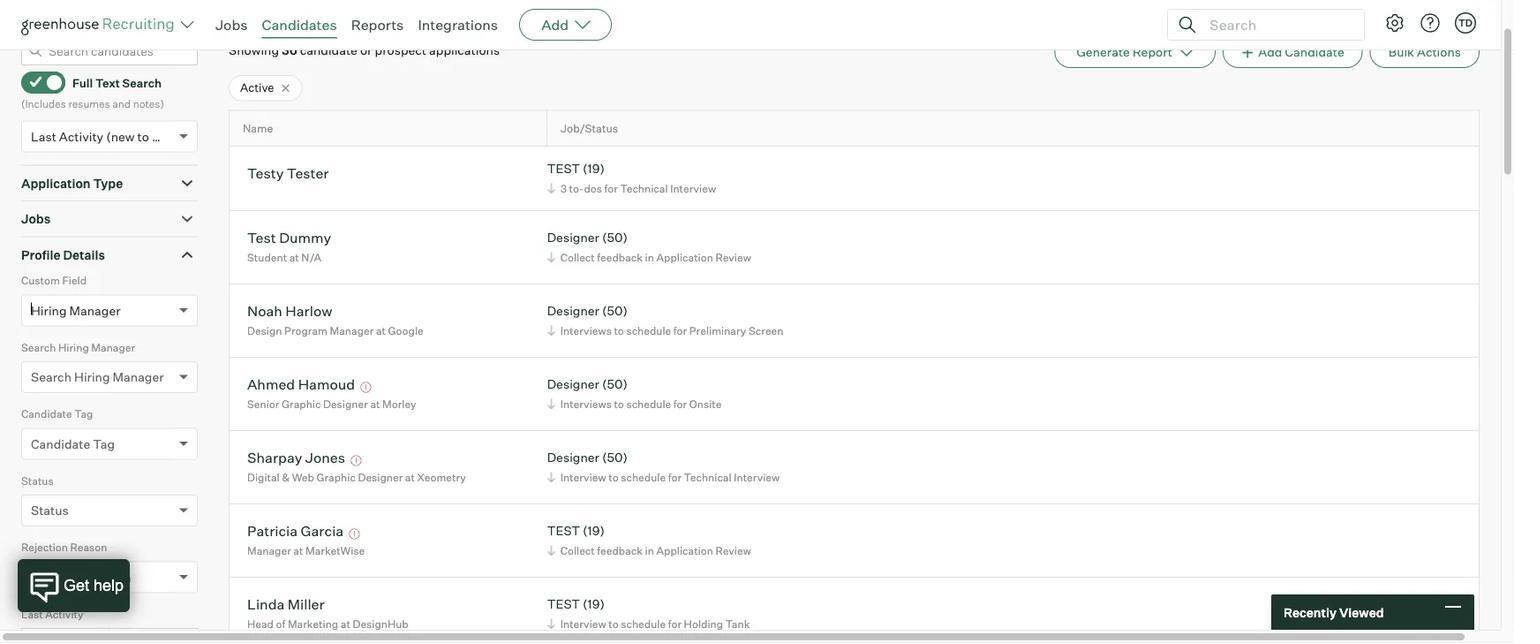 Task type: locate. For each thing, give the bounding box(es) containing it.
schedule for test (19) interview to schedule for holding tank
[[621, 618, 666, 631]]

candidate tag up the status element on the bottom
[[31, 437, 115, 452]]

status up rejection reason element
[[31, 503, 69, 519]]

hiring down hiring manager option on the left top of page
[[58, 341, 89, 354]]

2 vertical spatial application
[[657, 544, 714, 558]]

recently viewed
[[1284, 604, 1385, 620]]

(19) inside test (19) 3 to-dos for technical interview
[[583, 161, 605, 177]]

interviews for designer (50) interviews to schedule for preliminary screen
[[561, 324, 612, 338]]

activity down rejection reason element
[[45, 608, 83, 621]]

1 vertical spatial last
[[21, 608, 43, 621]]

designer inside the designer (50) interview to schedule for technical interview
[[547, 450, 600, 466]]

application up the test (19) interview to schedule for holding tank
[[657, 544, 714, 558]]

last down rejection reason element
[[21, 608, 43, 621]]

candidate up the status element on the bottom
[[31, 437, 90, 452]]

graphic down ahmed hamoud link
[[282, 398, 321, 411]]

1 vertical spatial test
[[547, 524, 580, 539]]

designer inside the designer (50) interviews to schedule for preliminary screen
[[547, 304, 600, 319]]

manager
[[69, 303, 121, 319], [330, 324, 374, 338], [91, 341, 135, 354], [113, 370, 164, 385], [247, 544, 291, 558]]

graphic
[[282, 398, 321, 411], [317, 471, 356, 484]]

feedback inside "designer (50) collect feedback in application review"
[[597, 251, 643, 264]]

rejection
[[21, 541, 68, 554], [31, 570, 85, 585]]

application inside "designer (50) collect feedback in application review"
[[657, 251, 714, 264]]

2 test from the top
[[547, 524, 580, 539]]

manager down patricia
[[247, 544, 291, 558]]

add inside popup button
[[542, 16, 569, 34]]

for left preliminary
[[674, 324, 687, 338]]

0 vertical spatial reason
[[70, 541, 107, 554]]

rejection reason up last activity
[[31, 570, 131, 585]]

(19) inside test (19) collect feedback in application review
[[583, 524, 605, 539]]

of
[[276, 618, 286, 631]]

schedule left onsite
[[627, 398, 672, 411]]

schedule inside the designer (50) interview to schedule for technical interview
[[621, 471, 666, 484]]

schedule inside the designer (50) interviews to schedule for preliminary screen
[[627, 324, 672, 338]]

in up the test (19) interview to schedule for holding tank
[[645, 544, 654, 558]]

3 test from the top
[[547, 597, 580, 612]]

manager down "field"
[[69, 303, 121, 319]]

designer inside "designer (50) collect feedback in application review"
[[547, 230, 600, 246]]

prospect
[[375, 43, 427, 58]]

1 vertical spatial status
[[31, 503, 69, 519]]

activity down resumes
[[59, 129, 104, 145]]

for inside the designer (50) interview to schedule for technical interview
[[668, 471, 682, 484]]

interview to schedule for holding tank link
[[545, 616, 755, 633]]

0 vertical spatial candidate tag
[[21, 408, 93, 421]]

(50) for designer (50) interview to schedule for technical interview
[[602, 450, 628, 466]]

checkmark image
[[29, 76, 42, 89]]

3
[[561, 182, 567, 195]]

to for designer (50) interview to schedule for technical interview
[[609, 471, 619, 484]]

at left "google"
[[376, 324, 386, 338]]

1 horizontal spatial jobs
[[216, 16, 248, 34]]

bulk actions
[[1389, 45, 1462, 60]]

for right the dos at the top of page
[[605, 182, 618, 195]]

(50) up interview to schedule for technical interview link
[[602, 450, 628, 466]]

schedule inside the test (19) interview to schedule for holding tank
[[621, 618, 666, 631]]

1 horizontal spatial technical
[[684, 471, 732, 484]]

hiring up candidate tag element
[[74, 370, 110, 385]]

linda
[[247, 596, 285, 613]]

0 vertical spatial jobs
[[216, 16, 248, 34]]

search
[[122, 76, 162, 90], [21, 341, 56, 354], [31, 370, 72, 385]]

feedback down 3 to-dos for technical interview link
[[597, 251, 643, 264]]

interviews inside designer (50) interviews to schedule for onsite
[[561, 398, 612, 411]]

1 test from the top
[[547, 161, 580, 177]]

schedule for designer (50) interviews to schedule for preliminary screen
[[627, 324, 672, 338]]

test inside test (19) 3 to-dos for technical interview
[[547, 161, 580, 177]]

0 vertical spatial hiring
[[31, 303, 67, 319]]

1 vertical spatial collect feedback in application review link
[[545, 543, 756, 559]]

0 vertical spatial tag
[[74, 408, 93, 421]]

0 vertical spatial (19)
[[583, 161, 605, 177]]

0 vertical spatial search hiring manager
[[21, 341, 135, 354]]

collect for test
[[561, 544, 595, 558]]

0 vertical spatial candidate
[[1286, 45, 1345, 60]]

3 (19) from the top
[[583, 597, 605, 612]]

1 vertical spatial candidate tag
[[31, 437, 115, 452]]

in up the designer (50) interviews to schedule for preliminary screen
[[645, 251, 654, 264]]

tester
[[287, 164, 329, 182]]

to inside designer (50) interviews to schedule for onsite
[[614, 398, 624, 411]]

active
[[240, 81, 274, 95]]

(50) inside "designer (50) collect feedback in application review"
[[602, 230, 628, 246]]

(50) inside the designer (50) interview to schedule for technical interview
[[602, 450, 628, 466]]

(50) inside the designer (50) interviews to schedule for preliminary screen
[[602, 304, 628, 319]]

activity
[[59, 129, 104, 145], [45, 608, 83, 621]]

4 (50) from the top
[[602, 450, 628, 466]]

for inside the test (19) interview to schedule for holding tank
[[668, 618, 682, 631]]

at left xeometry at the bottom
[[405, 471, 415, 484]]

manager right the program
[[330, 324, 374, 338]]

1 vertical spatial feedback
[[597, 544, 643, 558]]

ahmed hamoud
[[247, 376, 355, 393]]

0 vertical spatial review
[[716, 251, 752, 264]]

integrations
[[418, 16, 498, 34]]

at left n/a
[[289, 251, 299, 264]]

1 (50) from the top
[[602, 230, 628, 246]]

review up tank
[[716, 544, 752, 558]]

designer for designer (50) interview to schedule for technical interview
[[547, 450, 600, 466]]

0 vertical spatial interviews
[[561, 324, 612, 338]]

1 vertical spatial application
[[657, 251, 714, 264]]

status down candidate tag element
[[21, 475, 54, 488]]

collect
[[561, 251, 595, 264], [561, 544, 595, 558]]

hiring
[[31, 303, 67, 319], [58, 341, 89, 354], [74, 370, 110, 385]]

for up test (19) collect feedback in application review
[[668, 471, 682, 484]]

hiring down "custom field"
[[31, 303, 67, 319]]

miller
[[288, 596, 325, 613]]

2 feedback from the top
[[597, 544, 643, 558]]

search hiring manager up candidate tag element
[[31, 370, 164, 385]]

recently
[[1284, 604, 1337, 620]]

0 vertical spatial graphic
[[282, 398, 321, 411]]

search hiring manager down hiring manager option on the left top of page
[[21, 341, 135, 354]]

last activity (new to old) option
[[31, 129, 175, 145]]

to
[[137, 129, 149, 145], [614, 324, 624, 338], [614, 398, 624, 411], [609, 471, 619, 484], [609, 618, 619, 631]]

2 in from the top
[[645, 544, 654, 558]]

notes)
[[133, 97, 164, 111]]

tag
[[74, 408, 93, 421], [93, 437, 115, 452]]

add button
[[520, 9, 612, 41]]

to for designer (50) interviews to schedule for preliminary screen
[[614, 324, 624, 338]]

0 vertical spatial technical
[[621, 182, 668, 195]]

(50) up interviews to schedule for preliminary screen link
[[602, 304, 628, 319]]

0 horizontal spatial technical
[[621, 182, 668, 195]]

test (19) interview to schedule for holding tank
[[547, 597, 750, 631]]

1 vertical spatial review
[[716, 544, 752, 558]]

3 (50) from the top
[[602, 377, 628, 392]]

0 vertical spatial feedback
[[597, 251, 643, 264]]

patricia garcia has been in application review for more than 5 days image
[[347, 529, 363, 540]]

interviews for designer (50) interviews to schedule for onsite
[[561, 398, 612, 411]]

candidate tag down search hiring manager element
[[21, 408, 93, 421]]

graphic down jones
[[317, 471, 356, 484]]

1 horizontal spatial add
[[1259, 45, 1283, 60]]

Search text field
[[1206, 12, 1349, 38]]

(50) down 3 to-dos for technical interview link
[[602, 230, 628, 246]]

review inside "designer (50) collect feedback in application review"
[[716, 251, 752, 264]]

tag up the status element on the bottom
[[93, 437, 115, 452]]

interview inside the test (19) interview to schedule for holding tank
[[561, 618, 607, 631]]

0 horizontal spatial jobs
[[21, 212, 51, 227]]

at inside linda miller head of marketing at designhub
[[341, 618, 351, 631]]

2 interviews from the top
[[561, 398, 612, 411]]

text
[[95, 76, 120, 90]]

1 vertical spatial add
[[1259, 45, 1283, 60]]

candidate
[[1286, 45, 1345, 60], [21, 408, 72, 421], [31, 437, 90, 452]]

to inside the test (19) interview to schedule for holding tank
[[609, 618, 619, 631]]

application left type
[[21, 176, 91, 191]]

actions
[[1418, 45, 1462, 60]]

0 vertical spatial in
[[645, 251, 654, 264]]

viewed
[[1340, 604, 1385, 620]]

test inside test (19) collect feedback in application review
[[547, 524, 580, 539]]

status
[[21, 475, 54, 488], [31, 503, 69, 519]]

2 vertical spatial (19)
[[583, 597, 605, 612]]

candidates
[[262, 16, 337, 34]]

feedback up the test (19) interview to schedule for holding tank
[[597, 544, 643, 558]]

designer for designer (50) interviews to schedule for preliminary screen
[[547, 304, 600, 319]]

collect feedback in application review link for (19)
[[545, 543, 756, 559]]

integrations link
[[418, 16, 498, 34]]

0 vertical spatial activity
[[59, 129, 104, 145]]

at down ahmed hamoud has been in onsite for more than 21 days icon
[[370, 398, 380, 411]]

1 (19) from the top
[[583, 161, 605, 177]]

designer (50) interview to schedule for technical interview
[[547, 450, 780, 484]]

0 vertical spatial add
[[542, 16, 569, 34]]

dummy
[[279, 229, 331, 247]]

collect feedback in application review link up the designer (50) interviews to schedule for preliminary screen
[[545, 249, 756, 266]]

manager down custom field element
[[91, 341, 135, 354]]

interview
[[671, 182, 716, 195], [561, 471, 607, 484], [734, 471, 780, 484], [561, 618, 607, 631]]

(19)
[[583, 161, 605, 177], [583, 524, 605, 539], [583, 597, 605, 612]]

name
[[243, 122, 273, 136]]

(19) inside the test (19) interview to schedule for holding tank
[[583, 597, 605, 612]]

to inside the designer (50) interviews to schedule for preliminary screen
[[614, 324, 624, 338]]

rejection reason
[[21, 541, 107, 554], [31, 570, 131, 585]]

2 (50) from the top
[[602, 304, 628, 319]]

linda miller link
[[247, 596, 325, 616]]

2 review from the top
[[716, 544, 752, 558]]

for for designer (50) interviews to schedule for preliminary screen
[[674, 324, 687, 338]]

last for last activity (new to old)
[[31, 129, 56, 145]]

preliminary
[[690, 324, 747, 338]]

2 (19) from the top
[[583, 524, 605, 539]]

1 vertical spatial interviews
[[561, 398, 612, 411]]

candidate down search text field at the top right of page
[[1286, 45, 1345, 60]]

1 collect from the top
[[561, 251, 595, 264]]

jobs up showing on the left top
[[216, 16, 248, 34]]

review inside test (19) collect feedback in application review
[[716, 544, 752, 558]]

0 vertical spatial collect feedback in application review link
[[545, 249, 756, 266]]

1 vertical spatial activity
[[45, 608, 83, 621]]

sharpay
[[247, 449, 302, 467]]

1 vertical spatial in
[[645, 544, 654, 558]]

0 vertical spatial status
[[21, 475, 54, 488]]

sharpay jones has been in technical interview for more than 14 days image
[[348, 456, 364, 467]]

manager up candidate tag element
[[113, 370, 164, 385]]

1 in from the top
[[645, 251, 654, 264]]

schedule up designer (50) interviews to schedule for onsite
[[627, 324, 672, 338]]

0 horizontal spatial add
[[542, 16, 569, 34]]

1 vertical spatial jobs
[[21, 212, 51, 227]]

0 vertical spatial collect
[[561, 251, 595, 264]]

student
[[247, 251, 287, 264]]

for left the holding
[[668, 618, 682, 631]]

for for designer (50) interviews to schedule for onsite
[[674, 398, 687, 411]]

2 collect from the top
[[561, 544, 595, 558]]

hiring manager option
[[31, 303, 121, 319]]

for inside the designer (50) interviews to schedule for preliminary screen
[[674, 324, 687, 338]]

test inside the test (19) interview to schedule for holding tank
[[547, 597, 580, 612]]

feedback inside test (19) collect feedback in application review
[[597, 544, 643, 558]]

add for add candidate
[[1259, 45, 1283, 60]]

designer inside designer (50) interviews to schedule for onsite
[[547, 377, 600, 392]]

test dummy link
[[247, 229, 331, 249]]

manager inside custom field element
[[69, 303, 121, 319]]

search hiring manager
[[21, 341, 135, 354], [31, 370, 164, 385]]

1 vertical spatial collect
[[561, 544, 595, 558]]

1 collect feedback in application review link from the top
[[545, 249, 756, 266]]

schedule for designer (50) interview to schedule for technical interview
[[621, 471, 666, 484]]

technical for (19)
[[621, 182, 668, 195]]

manager at marketwise
[[247, 544, 365, 558]]

jones
[[305, 449, 345, 467]]

greenhouse recruiting image
[[21, 14, 180, 35]]

1 vertical spatial rejection reason
[[31, 570, 131, 585]]

(50) inside designer (50) interviews to schedule for onsite
[[602, 377, 628, 392]]

tank
[[726, 618, 750, 631]]

candidate down search hiring manager element
[[21, 408, 72, 421]]

1 interviews from the top
[[561, 324, 612, 338]]

type
[[93, 176, 123, 191]]

activity for last activity (new to old)
[[59, 129, 104, 145]]

review up preliminary
[[716, 251, 752, 264]]

feedback for (50)
[[597, 251, 643, 264]]

application inside test (19) collect feedback in application review
[[657, 544, 714, 558]]

noah harlow design program manager at google
[[247, 302, 424, 338]]

custom field
[[21, 274, 87, 288]]

in inside "designer (50) collect feedback in application review"
[[645, 251, 654, 264]]

reason
[[70, 541, 107, 554], [88, 570, 131, 585]]

hiring manager
[[31, 303, 121, 319]]

bulk actions link
[[1371, 37, 1480, 69]]

dos
[[584, 182, 602, 195]]

td
[[1459, 17, 1473, 29]]

test (19) 3 to-dos for technical interview
[[547, 161, 716, 195]]

candidate tag
[[21, 408, 93, 421], [31, 437, 115, 452]]

&
[[282, 471, 290, 484]]

tag down search hiring manager element
[[74, 408, 93, 421]]

1 review from the top
[[716, 251, 752, 264]]

1 vertical spatial hiring
[[58, 341, 89, 354]]

0 vertical spatial search
[[122, 76, 162, 90]]

1 feedback from the top
[[597, 251, 643, 264]]

add inside "link"
[[1259, 45, 1283, 60]]

technical inside test (19) 3 to-dos for technical interview
[[621, 182, 668, 195]]

collect feedback in application review link up the test (19) interview to schedule for holding tank
[[545, 543, 756, 559]]

application for test (19)
[[657, 544, 714, 558]]

in inside test (19) collect feedback in application review
[[645, 544, 654, 558]]

2 collect feedback in application review link from the top
[[545, 543, 756, 559]]

1 vertical spatial technical
[[684, 471, 732, 484]]

collect inside "designer (50) collect feedback in application review"
[[561, 251, 595, 264]]

for inside designer (50) interviews to schedule for onsite
[[674, 398, 687, 411]]

interviews inside the designer (50) interviews to schedule for preliminary screen
[[561, 324, 612, 338]]

1 vertical spatial graphic
[[317, 471, 356, 484]]

candidates link
[[262, 16, 337, 34]]

jobs
[[216, 16, 248, 34], [21, 212, 51, 227]]

linda miller head of marketing at designhub
[[247, 596, 409, 631]]

(50) up the interviews to schedule for onsite link
[[602, 377, 628, 392]]

collect feedback in application review link
[[545, 249, 756, 266], [545, 543, 756, 559]]

technical inside the designer (50) interview to schedule for technical interview
[[684, 471, 732, 484]]

patricia
[[247, 522, 298, 540]]

at inside the noah harlow design program manager at google
[[376, 324, 386, 338]]

td button
[[1456, 12, 1477, 34]]

review for (50)
[[716, 251, 752, 264]]

jobs up profile at left
[[21, 212, 51, 227]]

application
[[21, 176, 91, 191], [657, 251, 714, 264], [657, 544, 714, 558]]

bulk
[[1389, 45, 1415, 60]]

configure image
[[1385, 12, 1406, 34]]

0 vertical spatial rejection
[[21, 541, 68, 554]]

rejection reason down the status element on the bottom
[[21, 541, 107, 554]]

to inside the designer (50) interview to schedule for technical interview
[[609, 471, 619, 484]]

schedule left the holding
[[621, 618, 666, 631]]

application up the designer (50) interviews to schedule for preliminary screen
[[657, 251, 714, 264]]

at right marketing on the bottom left of page
[[341, 618, 351, 631]]

(50)
[[602, 230, 628, 246], [602, 304, 628, 319], [602, 377, 628, 392], [602, 450, 628, 466]]

schedule inside designer (50) interviews to schedule for onsite
[[627, 398, 672, 411]]

collect inside test (19) collect feedback in application review
[[561, 544, 595, 558]]

review
[[716, 251, 752, 264], [716, 544, 752, 558]]

for left onsite
[[674, 398, 687, 411]]

patricia garcia link
[[247, 522, 344, 543]]

last
[[31, 129, 56, 145], [21, 608, 43, 621]]

1 vertical spatial (19)
[[583, 524, 605, 539]]

last down (includes
[[31, 129, 56, 145]]

schedule up test (19) collect feedback in application review
[[621, 471, 666, 484]]

technical right the dos at the top of page
[[621, 182, 668, 195]]

designer
[[547, 230, 600, 246], [547, 304, 600, 319], [547, 377, 600, 392], [323, 398, 368, 411], [547, 450, 600, 466], [358, 471, 403, 484]]

for for test (19) interview to schedule for holding tank
[[668, 618, 682, 631]]

0 vertical spatial test
[[547, 161, 580, 177]]

designer for designer (50) interviews to schedule for onsite
[[547, 377, 600, 392]]

technical down onsite
[[684, 471, 732, 484]]

2 vertical spatial test
[[547, 597, 580, 612]]

for inside test (19) 3 to-dos for technical interview
[[605, 182, 618, 195]]

0 vertical spatial last
[[31, 129, 56, 145]]



Task type: vqa. For each thing, say whether or not it's contained in the screenshot.
Select...
no



Task type: describe. For each thing, give the bounding box(es) containing it.
web
[[292, 471, 314, 484]]

interviews to schedule for onsite link
[[545, 396, 726, 413]]

jobs link
[[216, 16, 248, 34]]

at inside the 'test dummy student at n/a'
[[289, 251, 299, 264]]

candidate
[[300, 43, 358, 58]]

patricia garcia
[[247, 522, 344, 540]]

(19) for test (19) collect feedback in application review
[[583, 524, 605, 539]]

interviews to schedule for preliminary screen link
[[545, 323, 788, 339]]

for for designer (50) interview to schedule for technical interview
[[668, 471, 682, 484]]

testy tester
[[247, 164, 329, 182]]

(19) for test (19) 3 to-dos for technical interview
[[583, 161, 605, 177]]

(new
[[106, 129, 135, 145]]

(50) for designer (50) interviews to schedule for onsite
[[602, 377, 628, 392]]

(50) for designer (50) collect feedback in application review
[[602, 230, 628, 246]]

in for (50)
[[645, 251, 654, 264]]

test (19) collect feedback in application review
[[547, 524, 752, 558]]

test dummy student at n/a
[[247, 229, 331, 264]]

candidate inside "link"
[[1286, 45, 1345, 60]]

to for designer (50) interviews to schedule for onsite
[[614, 398, 624, 411]]

morley
[[382, 398, 416, 411]]

applications
[[429, 43, 500, 58]]

generate report button
[[1055, 37, 1216, 69]]

feedback for (19)
[[597, 544, 643, 558]]

hiring inside custom field element
[[31, 303, 67, 319]]

interview inside test (19) 3 to-dos for technical interview
[[671, 182, 716, 195]]

(19) for test (19) interview to schedule for holding tank
[[583, 597, 605, 612]]

reports
[[351, 16, 404, 34]]

1 vertical spatial rejection
[[31, 570, 85, 585]]

activity for last activity
[[45, 608, 83, 621]]

sharpay jones link
[[247, 449, 345, 469]]

1 vertical spatial candidate
[[21, 408, 72, 421]]

search inside full text search (includes resumes and notes)
[[122, 76, 162, 90]]

(includes
[[21, 97, 66, 111]]

collect feedback in application review link for (50)
[[545, 249, 756, 266]]

collect for designer
[[561, 251, 595, 264]]

last activity (new to old)
[[31, 129, 175, 145]]

test for test (19) interview to schedule for holding tank
[[547, 597, 580, 612]]

designer (50) interviews to schedule for preliminary screen
[[547, 304, 784, 338]]

head
[[247, 618, 274, 631]]

testy tester link
[[247, 164, 329, 185]]

manager inside the noah harlow design program manager at google
[[330, 324, 374, 338]]

custom field element
[[21, 273, 198, 339]]

2 vertical spatial hiring
[[74, 370, 110, 385]]

application for designer (50)
[[657, 251, 714, 264]]

designhub
[[353, 618, 409, 631]]

0 vertical spatial application
[[21, 176, 91, 191]]

n/a
[[301, 251, 321, 264]]

generate
[[1077, 45, 1131, 60]]

0 vertical spatial rejection reason
[[21, 541, 107, 554]]

resumes
[[68, 97, 110, 111]]

noah
[[247, 302, 283, 320]]

harlow
[[286, 302, 333, 320]]

google
[[388, 324, 424, 338]]

profile
[[21, 247, 60, 263]]

marketing
[[288, 618, 338, 631]]

technical for (50)
[[684, 471, 732, 484]]

test
[[247, 229, 276, 247]]

status element
[[21, 473, 198, 539]]

showing
[[229, 43, 279, 58]]

1 vertical spatial reason
[[88, 570, 131, 585]]

onsite
[[690, 398, 722, 411]]

(50) for designer (50) interviews to schedule for preliminary screen
[[602, 304, 628, 319]]

xeometry
[[417, 471, 466, 484]]

report
[[1133, 45, 1173, 60]]

noah harlow link
[[247, 302, 333, 323]]

details
[[63, 247, 105, 263]]

ahmed
[[247, 376, 295, 393]]

designer for designer (50) collect feedback in application review
[[547, 230, 600, 246]]

candidate reports are now available! apply filters and select "view in app" element
[[1055, 37, 1216, 69]]

36
[[282, 43, 297, 58]]

full text search (includes resumes and notes)
[[21, 76, 164, 111]]

td button
[[1452, 9, 1480, 37]]

1 vertical spatial search hiring manager
[[31, 370, 164, 385]]

program
[[284, 324, 328, 338]]

to for test (19) interview to schedule for holding tank
[[609, 618, 619, 631]]

2 vertical spatial candidate
[[31, 437, 90, 452]]

generate report
[[1077, 45, 1173, 60]]

schedule for designer (50) interviews to schedule for onsite
[[627, 398, 672, 411]]

rejection reason element
[[21, 539, 198, 606]]

full
[[72, 76, 93, 90]]

showing 36 candidate or prospect applications
[[229, 43, 500, 58]]

old)
[[152, 129, 175, 145]]

designer (50) collect feedback in application review
[[547, 230, 752, 264]]

test for test (19) collect feedback in application review
[[547, 524, 580, 539]]

to-
[[569, 182, 584, 195]]

digital
[[247, 471, 280, 484]]

in for (19)
[[645, 544, 654, 558]]

ahmed hamoud has been in onsite for more than 21 days image
[[358, 383, 374, 393]]

review for (19)
[[716, 544, 752, 558]]

at down patricia garcia link
[[294, 544, 303, 558]]

Search candidates field
[[21, 37, 198, 66]]

for for test (19) 3 to-dos for technical interview
[[605, 182, 618, 195]]

job/status
[[561, 122, 618, 136]]

screen
[[749, 324, 784, 338]]

3 to-dos for technical interview link
[[545, 180, 721, 197]]

1 vertical spatial search
[[21, 341, 56, 354]]

interview to schedule for technical interview link
[[545, 469, 785, 486]]

custom
[[21, 274, 60, 288]]

add candidate link
[[1223, 37, 1364, 69]]

digital & web graphic designer at xeometry
[[247, 471, 466, 484]]

2 vertical spatial search
[[31, 370, 72, 385]]

designer (50) interviews to schedule for onsite
[[547, 377, 722, 411]]

test for test (19) 3 to-dos for technical interview
[[547, 161, 580, 177]]

garcia
[[301, 522, 344, 540]]

1 vertical spatial tag
[[93, 437, 115, 452]]

search hiring manager element
[[21, 339, 198, 406]]

last for last activity
[[21, 608, 43, 621]]

field
[[62, 274, 87, 288]]

ahmed hamoud link
[[247, 376, 355, 396]]

senior graphic designer at morley
[[247, 398, 416, 411]]

application type
[[21, 176, 123, 191]]

or
[[360, 43, 372, 58]]

sharpay jones
[[247, 449, 345, 467]]

testy
[[247, 164, 284, 182]]

add for add
[[542, 16, 569, 34]]

to for last activity (new to old)
[[137, 129, 149, 145]]

candidate tag element
[[21, 406, 198, 473]]

and
[[112, 97, 131, 111]]



